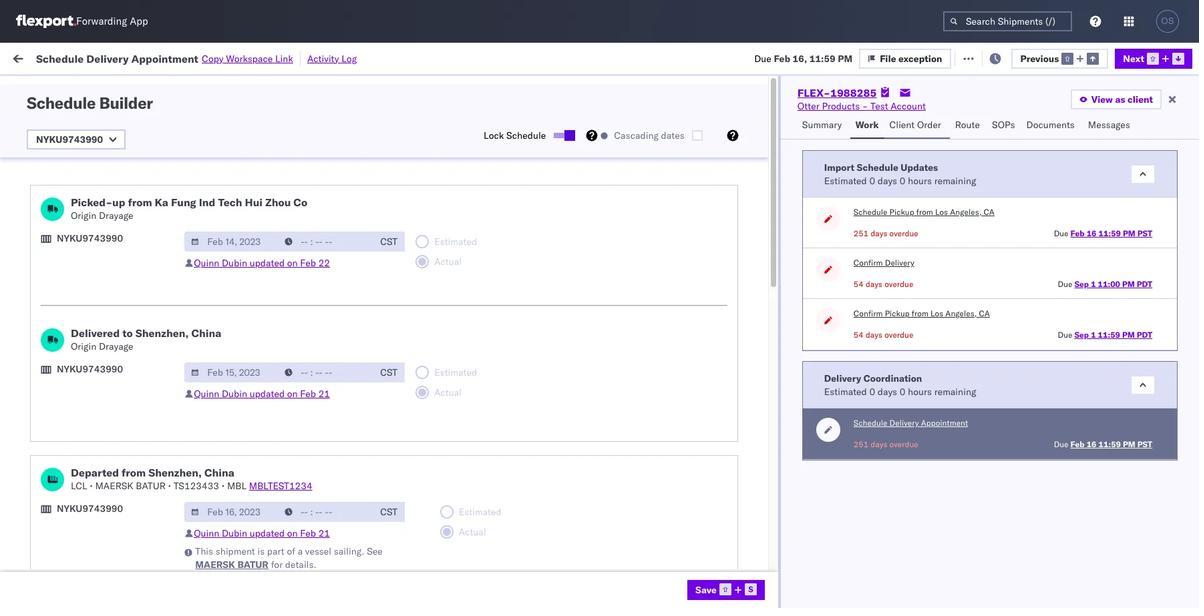 Task type: describe. For each thing, give the bounding box(es) containing it.
karl
[[670, 579, 687, 591]]

due feb 16 11:59 pm pst for import schedule updates estimated 0 days 0 hours remaining
[[1054, 229, 1153, 239]]

quinn dubin updated on feb 22
[[194, 257, 330, 269]]

ocean lcl for schedule pickup from los angeles, ca
[[409, 226, 455, 238]]

forwarding app link
[[16, 15, 148, 28]]

integration for 12:30 pm pst, feb 17, 2023
[[670, 167, 716, 179]]

5 bookings test consignee from the top
[[670, 461, 776, 474]]

schedule pickup from los angeles, ca link for schedule pickup from los angeles, ca button under ready
[[31, 101, 190, 127]]

workspace
[[226, 52, 273, 64]]

pst, up mbltest1234 'button'
[[261, 461, 281, 474]]

due for confirm pickup from los angeles, ca
[[1058, 330, 1073, 340]]

MMM D, YYYY text field
[[185, 503, 279, 523]]

activity log button
[[307, 51, 357, 66]]

ca for 'confirm pickup from los angeles, ca' button associated with honeywell - test account
[[31, 350, 43, 362]]

2 dubin from the top
[[222, 388, 247, 400]]

departed
[[71, 467, 119, 480]]

3 • from the left
[[222, 481, 225, 493]]

2 bookings test consignee from the top
[[670, 314, 776, 326]]

1 vertical spatial flex-1988285
[[825, 109, 894, 121]]

quinn dubin updated on feb 22 button
[[194, 257, 330, 269]]

zhou
[[265, 196, 291, 209]]

snoozed
[[280, 83, 311, 93]]

batur inside departed from shenzhen, china lcl • maersk batur • ts123433 • mbl mbltest1234
[[136, 481, 166, 493]]

vessel
[[305, 546, 332, 558]]

demo123
[[997, 373, 1042, 385]]

1 horizontal spatial file
[[971, 52, 987, 64]]

8 bookings test consignee from the top
[[670, 550, 776, 562]]

honeywell for confirm pickup from los angeles, ca
[[670, 344, 714, 356]]

view as client
[[1092, 94, 1154, 106]]

shipment
[[216, 546, 255, 558]]

017482927423 for 12:00 pm pst, feb 20, 2023
[[997, 197, 1067, 209]]

china inside the delivered to shenzhen, china origin drayage
[[191, 327, 221, 340]]

12:00 for 12:00 pm pst, feb 20, 2023
[[215, 197, 241, 209]]

flex-1891264
[[825, 285, 894, 297]]

ocean fcl for flex-1911408
[[409, 373, 456, 385]]

1 vertical spatial international
[[731, 579, 786, 591]]

honeywell - test account for schedule delivery appointment
[[670, 256, 780, 268]]

6 bookings from the top
[[670, 491, 709, 503]]

251 days overdue for days
[[854, 440, 919, 450]]

filtered by:
[[13, 82, 61, 94]]

ca for schedule pickup from los angeles, ca button under upload customs clearance documents button
[[31, 232, 43, 244]]

due sep 1 11:00 pm pdt
[[1058, 279, 1153, 289]]

schedule pickup from los angeles, ca link for schedule pickup from los angeles, ca button under upload proof of delivery button
[[31, 453, 190, 480]]

los for schedule pickup from los angeles, ca "link" for schedule pickup from los angeles, ca button under upload customs clearance documents button
[[126, 219, 141, 231]]

flexport. image
[[16, 15, 76, 28]]

1 horizontal spatial confirm delivery
[[854, 258, 915, 268]]

angeles, for 'confirm pickup from los angeles, ca' button corresponding to bookings test consignee
[[138, 307, 175, 319]]

maeu1234567 for confirm pickup from los angeles, ca
[[910, 344, 978, 356]]

pickup for schedule pickup from los angeles, ca button below departed on the bottom left
[[73, 484, 102, 496]]

appointment for third schedule delivery appointment link from the bottom of the page
[[109, 255, 164, 267]]

for inside this shipment is part of a vessel sailing. see maersk batur for details.
[[271, 559, 283, 571]]

2, for schedule pickup from los angeles, ca "link" corresponding to schedule pickup from los angeles, ca button under upload proof of delivery button
[[303, 461, 312, 474]]

container numbers button
[[904, 101, 977, 125]]

2 mar from the top
[[283, 491, 301, 503]]

upload customs clearance documents button
[[31, 189, 190, 217]]

origin inside picked-up from ka fung ind tech hui zhou co origin drayage
[[71, 210, 97, 222]]

client order
[[890, 119, 942, 131]]

flex-1919147
[[825, 432, 894, 444]]

pst, down 9:00 am pst, feb 25, 2023
[[261, 432, 281, 444]]

4 bookings test consignee from the top
[[670, 432, 776, 444]]

2 quinn from the top
[[194, 388, 219, 400]]

1 schedule delivery appointment link from the top
[[31, 166, 164, 179]]

2 resize handle column header from the left
[[340, 104, 356, 609]]

1 integration from the top
[[670, 138, 716, 150]]

overdue for confirm pickup from los angeles, ca
[[885, 330, 914, 340]]

12:30 pm pst, feb 17, 2023
[[215, 167, 342, 179]]

0 horizontal spatial exception
[[899, 52, 943, 64]]

actions
[[1150, 109, 1177, 119]]

flex-1977428 for schedule pickup from los angeles, ca
[[825, 226, 894, 238]]

9:00 am pst, feb 25, 2023
[[215, 403, 337, 415]]

5 fcl from the top
[[439, 520, 456, 532]]

estimated inside delivery coordination estimated 0 days 0 hours remaining
[[825, 386, 867, 398]]

save button
[[688, 581, 765, 601]]

flexport for flex-1919147
[[583, 432, 618, 444]]

of inside this shipment is part of a vessel sailing. see maersk batur for details.
[[287, 546, 295, 558]]

5 resize handle column header from the left
[[560, 104, 576, 609]]

pst, right mbl
[[261, 491, 281, 503]]

pst, up part
[[261, 520, 281, 532]]

2023 for upload proof of delivery link at the left
[[314, 403, 337, 415]]

tech
[[218, 196, 242, 209]]

pst, up the "quinn dubin updated on feb 22"
[[255, 226, 275, 238]]

1 horizontal spatial work
[[856, 119, 879, 131]]

ind
[[199, 196, 215, 209]]

7 ocean from the top
[[409, 520, 436, 532]]

status
[[73, 83, 97, 93]]

2023 for second schedule delivery appointment link from the bottom
[[314, 520, 338, 532]]

759
[[246, 52, 264, 64]]

2 • from the left
[[168, 481, 171, 493]]

mbl/mawb
[[997, 109, 1044, 119]]

schedule pickup from los angeles, ca button up delivered
[[31, 277, 190, 305]]

ca for schedule pickup from los angeles, ca button under ready
[[31, 115, 43, 127]]

2, for 4th schedule delivery appointment link from the top of the page
[[303, 550, 312, 562]]

12:00 for 12:00 am pst, feb 25, 2023
[[215, 373, 241, 385]]

link
[[275, 52, 293, 64]]

confirm pickup from los angeles, ca link for honeywell - test account
[[31, 336, 190, 363]]

8 bookings from the top
[[670, 550, 709, 562]]

2023 for schedule pickup from los angeles, ca "link" for schedule pickup from los angeles, ca button under upload customs clearance documents button
[[313, 226, 336, 238]]

20,
[[302, 197, 317, 209]]

2 11:59 pm pst, mar 2, 2023 from the top
[[215, 491, 338, 503]]

sops
[[993, 119, 1016, 131]]

Search Shipments (/) text field
[[944, 11, 1073, 31]]

from inside picked-up from ka fung ind tech hui zhou co origin drayage
[[128, 196, 152, 209]]

international inside schedule pickup from los angeles international airport
[[31, 144, 85, 156]]

2023 for third schedule delivery appointment link from the bottom of the page
[[313, 256, 336, 268]]

8 resize handle column header from the left
[[888, 104, 904, 609]]

copy
[[202, 52, 224, 64]]

10 resize handle column header from the left
[[1142, 104, 1158, 609]]

schedule pickup from los angeles, ca link for schedule pickup from los angeles, ca button below departed on the bottom left
[[31, 483, 190, 510]]

route button
[[950, 113, 987, 139]]

schedule pickup from los angeles, ca button down import schedule updates estimated 0 days 0 hours remaining
[[854, 207, 995, 218]]

ready
[[103, 83, 126, 93]]

container numbers
[[910, 104, 946, 124]]

updated for co
[[250, 257, 285, 269]]

3 ocean from the top
[[409, 373, 436, 385]]

otter products - test account link
[[798, 100, 926, 113]]

thailand for schedule delivery appointment
[[496, 167, 533, 179]]

flex-1911466
[[825, 461, 894, 474]]

nyku9743990 for picked-up from ka fung ind tech hui zhou co
[[57, 233, 123, 245]]

5 bookings from the top
[[670, 461, 709, 474]]

angeles, for schedule pickup from los angeles, ca button under ready
[[143, 101, 180, 113]]

ag for 12:00 pm pst, feb 20, 2023
[[801, 197, 813, 209]]

coordination
[[864, 373, 922, 385]]

batch action button
[[1104, 48, 1191, 68]]

test123
[[997, 285, 1036, 297]]

-- : -- -- text field
[[278, 232, 373, 252]]

1 horizontal spatial confirm delivery button
[[854, 258, 915, 269]]

2 vertical spatial demu1232567
[[978, 461, 1046, 473]]

bicu1234565, demu1232567
[[910, 461, 1046, 473]]

pst for import schedule updates estimated 0 days 0 hours remaining
[[1138, 229, 1153, 239]]

pst, up the zhou on the left top of the page
[[261, 167, 281, 179]]

0 vertical spatial flex-1988285
[[798, 86, 877, 100]]

pst, up 9:00 am pst, feb 25, 2023
[[261, 373, 282, 385]]

21, for schedule delivery appointment
[[296, 256, 311, 268]]

(0)
[[218, 52, 235, 64]]

3 bookings test consignee from the top
[[670, 373, 776, 385]]

maersk inside this shipment is part of a vessel sailing. see maersk batur for details.
[[195, 559, 235, 571]]

1 mar from the top
[[283, 461, 301, 474]]

china inside departed from shenzhen, china lcl • maersk batur • ts123433 • mbl mbltest1234
[[205, 467, 235, 480]]

to
[[122, 327, 133, 340]]

4 schedule pickup from los angeles, ca link from the top
[[31, 424, 190, 451]]

integration test account - western digital for schedule delivery appointment
[[670, 167, 849, 179]]

2001714 for schedule pickup from los angeles international airport
[[854, 138, 894, 150]]

schedule pickup from los angeles, ca button down departed on the bottom left
[[31, 483, 190, 511]]

9 resize handle column header from the left
[[974, 104, 990, 609]]

4 ocean from the top
[[409, 432, 436, 444]]

status : ready for work, blocked, in progress
[[73, 83, 243, 93]]

16 for import schedule updates estimated 0 days 0 hours remaining
[[1087, 229, 1097, 239]]

2 ocean from the top
[[409, 256, 436, 268]]

4 resize handle column header from the left
[[473, 104, 489, 609]]

otter
[[798, 100, 820, 112]]

1 11:59 pm pst, mar 2, 2023 from the top
[[215, 461, 338, 474]]

1 horizontal spatial file exception
[[971, 52, 1033, 64]]

flex id button
[[797, 106, 890, 120]]

demu1232567 for confirm delivery
[[910, 373, 978, 385]]

1 horizontal spatial exception
[[990, 52, 1033, 64]]

in
[[200, 83, 207, 93]]

mmm d, yyyy text field for china
[[185, 363, 279, 383]]

3 resize handle column header from the left
[[386, 104, 402, 609]]

4 11:59 pm pst, mar 2, 2023 from the top
[[215, 550, 338, 562]]

lcl for schedule pickup from los angeles, ca
[[439, 226, 455, 238]]

documents inside upload customs clearance documents
[[31, 203, 79, 215]]

details.
[[285, 559, 317, 571]]

4 bookings from the top
[[670, 432, 709, 444]]

angeles
[[143, 131, 177, 143]]

log
[[342, 52, 357, 64]]

lock schedule
[[484, 130, 546, 142]]

54 for confirm delivery
[[854, 279, 864, 289]]

batch action
[[1124, 52, 1182, 64]]

angeles, for schedule pickup from los angeles, ca button over delivered
[[143, 278, 180, 290]]

otter products - test account
[[798, 100, 926, 112]]

2023 right 17,
[[319, 167, 342, 179]]

quinn dubin updated on feb 21 button for departed from shenzhen, china
[[194, 528, 330, 540]]

1 bookings from the top
[[670, 285, 709, 297]]

ca for schedule pickup from los angeles, ca button under upload proof of delivery button
[[31, 468, 43, 480]]

of inside button
[[89, 402, 97, 414]]

2150210 for 9:00 am pst, feb 25, 2023
[[854, 403, 894, 415]]

schedule pickup from los angeles international airport link
[[31, 130, 190, 157]]

2, for schedule pickup from los angeles, ca button below departed on the bottom left schedule pickup from los angeles, ca "link"
[[303, 491, 312, 503]]

filtered
[[13, 82, 46, 94]]

forwarding
[[76, 15, 127, 28]]

4 ocean fcl from the top
[[409, 491, 456, 503]]

overdue for confirm delivery
[[885, 279, 914, 289]]

ocean fcl for flex-1911466
[[409, 461, 456, 474]]

pst, left 22 at the top
[[255, 256, 275, 268]]

9:00
[[215, 403, 236, 415]]

--
[[997, 461, 1009, 474]]

order
[[918, 119, 942, 131]]

11 resize handle column header from the left
[[1166, 104, 1182, 609]]

27,
[[302, 432, 317, 444]]

flex-1977428 for confirm pickup from los angeles, ca
[[825, 344, 894, 356]]

days for schedule delivery appointment
[[871, 440, 888, 450]]

1977428 for schedule delivery appointment
[[854, 256, 894, 268]]

3 bookings from the top
[[670, 373, 709, 385]]

drayage inside picked-up from ka fung ind tech hui zhou co origin drayage
[[99, 210, 133, 222]]

1 ocean from the top
[[409, 226, 436, 238]]

flex-2150210 for 9:00 am pst, feb 25, 2023
[[825, 403, 894, 415]]

upload proof of delivery link
[[31, 401, 134, 415]]

quinn dubin updated on feb 21 button for delivered to shenzhen, china
[[194, 388, 330, 400]]

6 resize handle column header from the left
[[647, 104, 663, 609]]

4 fcl from the top
[[439, 491, 456, 503]]

confirm pickup from los angeles, ca for bookings test consignee
[[31, 307, 175, 332]]

54 days overdue for pickup
[[854, 330, 914, 340]]

7 resize handle column header from the left
[[781, 104, 797, 609]]

schedule pickup from los angeles international airport
[[31, 131, 177, 156]]

copy workspace link button
[[202, 52, 293, 64]]

-- : -- -- text field for delivered to shenzhen, china
[[278, 363, 373, 383]]

quinn dubin updated on feb 21 for delivered to shenzhen, china
[[194, 388, 330, 400]]

proof
[[64, 402, 86, 414]]

products
[[822, 100, 860, 112]]

los for confirm pickup from los angeles, ca link related to bookings test consignee
[[121, 307, 136, 319]]

251 for 0
[[854, 440, 869, 450]]

1 • from the left
[[90, 481, 93, 493]]

b.v
[[788, 579, 803, 591]]

cst for ts123433
[[380, 507, 398, 519]]

0 horizontal spatial work
[[146, 52, 169, 64]]

upload customs clearance documents link
[[31, 189, 190, 216]]

clearance
[[104, 189, 146, 202]]

1911408 for confirm delivery
[[854, 373, 894, 385]]

no
[[316, 83, 327, 93]]

bicu1234565,
[[910, 461, 976, 473]]

1 horizontal spatial mbltest1234
[[997, 109, 1061, 121]]

mbltest1234 button
[[249, 481, 313, 493]]

1919147
[[854, 432, 894, 444]]

2 cst from the top
[[380, 367, 398, 379]]

0 horizontal spatial confirm delivery
[[31, 373, 102, 385]]

feb 16 11:59 pm pst button for import schedule updates estimated 0 days 0 hours remaining
[[1071, 229, 1153, 239]]

delivered to shenzhen, china origin drayage
[[71, 327, 221, 353]]

pickup for schedule pickup from los angeles, ca button under upload customs clearance documents button
[[73, 219, 102, 231]]

import schedule updates estimated 0 days 0 hours remaining
[[825, 161, 977, 187]]

am for 9:00
[[238, 403, 253, 415]]

message (0)
[[180, 52, 235, 64]]

air for 12:30 pm pst, feb 17, 2023
[[409, 167, 421, 179]]

demu1232567 for confirm pickup from los angeles, ca
[[910, 314, 978, 326]]

previous button
[[1012, 48, 1109, 69]]

pst, left a
[[261, 550, 281, 562]]

estimated inside import schedule updates estimated 0 days 0 hours remaining
[[825, 175, 867, 187]]

2 schedule delivery appointment link from the top
[[31, 254, 164, 268]]

upload proof of delivery button
[[31, 401, 134, 416]]

quinn for batur
[[194, 528, 219, 540]]

1891264
[[854, 285, 894, 297]]

ca for schedule pickup from los angeles, ca button over delivered
[[31, 291, 43, 303]]

1 horizontal spatial documents
[[1027, 119, 1075, 131]]

-- : -- -- text field for departed from shenzhen, china
[[278, 503, 373, 523]]

schedule pickup from los angeles, ca button down upload customs clearance documents button
[[31, 218, 190, 246]]

los for 3rd schedule pickup from los angeles, ca "link" from the bottom of the page
[[126, 425, 141, 437]]

0 horizontal spatial file
[[880, 52, 897, 64]]

import work button
[[108, 43, 175, 73]]

blocked,
[[165, 83, 198, 93]]

3 schedule delivery appointment link from the top
[[31, 519, 164, 532]]

see
[[367, 546, 383, 558]]

pst for delivery coordination estimated 0 days 0 hours remaining
[[1138, 440, 1153, 450]]

due for schedule delivery appointment
[[1054, 440, 1069, 450]]

1 for 11:00
[[1091, 279, 1096, 289]]

dubin for co
[[222, 257, 247, 269]]

0 vertical spatial for
[[128, 83, 139, 93]]

0 horizontal spatial confirm delivery button
[[31, 372, 102, 387]]

mbltest1234 inside departed from shenzhen, china lcl • maersk batur • ts123433 • mbl mbltest1234
[[249, 481, 313, 493]]

honeywell - test account for schedule pickup from los angeles, ca
[[670, 226, 780, 238]]

work,
[[141, 83, 163, 93]]

quinn for hui
[[194, 257, 219, 269]]

picked-up from ka fung ind tech hui zhou co origin drayage
[[71, 196, 308, 222]]

flex
[[803, 109, 818, 119]]

schedule pickup from los angeles, ca button down upload proof of delivery button
[[31, 453, 190, 482]]

4 mar from the top
[[283, 550, 301, 562]]

1 bookings test consignee from the top
[[670, 285, 776, 297]]

due feb 16, 11:59 pm
[[755, 52, 853, 64]]

my
[[13, 48, 35, 67]]



Task type: vqa. For each thing, say whether or not it's contained in the screenshot.
Details
no



Task type: locate. For each thing, give the bounding box(es) containing it.
3 dubin from the top
[[222, 528, 247, 540]]

21 for departed from shenzhen, china
[[319, 528, 330, 540]]

1 vertical spatial integration test account - western digital
[[670, 167, 849, 179]]

schedule pickup from los angeles, ca link up delivered
[[31, 277, 190, 304]]

flexport demo consignee
[[583, 432, 692, 444], [583, 461, 692, 474]]

on left log
[[328, 52, 338, 64]]

0 vertical spatial hours
[[908, 175, 932, 187]]

1 vertical spatial import
[[825, 161, 855, 173]]

quinn dubin updated on feb 21 for departed from shenzhen, china
[[194, 528, 330, 540]]

updates
[[901, 161, 938, 173]]

from inside departed from shenzhen, china lcl • maersk batur • ts123433 • mbl mbltest1234
[[122, 467, 146, 480]]

2 251 from the top
[[854, 440, 869, 450]]

1 for 11:59
[[1091, 330, 1096, 340]]

1 2150210 from the top
[[854, 197, 894, 209]]

lcl inside departed from shenzhen, china lcl • maersk batur • ts123433 • mbl mbltest1234
[[71, 481, 87, 493]]

1 demo from the top
[[620, 432, 645, 444]]

2 54 from the top
[[854, 330, 864, 340]]

0 vertical spatial of
[[89, 402, 97, 414]]

7:30 for schedule pickup from los angeles, ca
[[215, 226, 236, 238]]

flxt00001977428a for schedule pickup from los angeles, ca
[[997, 226, 1089, 238]]

: left ready
[[97, 83, 99, 93]]

1 vertical spatial 7:30
[[215, 256, 236, 268]]

due feb 16 11:59 pm pst
[[1054, 229, 1153, 239], [1054, 440, 1153, 450]]

summary button
[[797, 113, 850, 139]]

updated for ts123433
[[250, 528, 285, 540]]

schedule pickup from los angeles, ca button down ready
[[31, 101, 190, 129]]

2023 right a
[[314, 550, 338, 562]]

nyku9743990 for delivered to shenzhen, china
[[57, 364, 123, 376]]

5 ocean from the top
[[409, 461, 436, 474]]

digital down summary button
[[822, 167, 849, 179]]

2 pdt from the top
[[1137, 330, 1153, 340]]

1 54 from the top
[[854, 279, 864, 289]]

1911408 up the 1919147 at the bottom right of page
[[854, 373, 894, 385]]

sep 1 11:59 pm pdt button
[[1075, 330, 1153, 340]]

6 schedule pickup from los angeles, ca link from the top
[[31, 483, 190, 510]]

import inside button
[[114, 52, 144, 64]]

1 vertical spatial mmm d, yyyy text field
[[185, 363, 279, 383]]

pickup for schedule pickup from los angeles international airport button
[[73, 131, 102, 143]]

integration test account - western digital for schedule pickup from los angeles international airport
[[670, 138, 849, 150]]

2023 down -- : -- -- text field
[[313, 256, 336, 268]]

nyku9743990 inside button
[[36, 134, 103, 146]]

3 mar from the top
[[283, 520, 301, 532]]

estimated up the flex-1919147
[[825, 386, 867, 398]]

0 vertical spatial 1988285
[[831, 86, 877, 100]]

mmm d, yyyy text field for ka
[[185, 232, 279, 252]]

file up otter products - test account
[[880, 52, 897, 64]]

1 flex-1911408 from the top
[[825, 314, 894, 326]]

2023 down the 27,
[[314, 461, 338, 474]]

16
[[1087, 229, 1097, 239], [1087, 440, 1097, 450]]

1 1 from the top
[[1091, 279, 1096, 289]]

1 21 from the top
[[319, 388, 330, 400]]

0 vertical spatial due feb 16 11:59 pm pst
[[1054, 229, 1153, 239]]

delivery inside delivery coordination estimated 0 days 0 hours remaining
[[825, 373, 862, 385]]

22
[[319, 257, 330, 269]]

0 horizontal spatial batur
[[136, 481, 166, 493]]

maeu1234567
[[910, 226, 978, 238], [910, 255, 978, 267], [910, 344, 978, 356]]

overdue for schedule pickup from los angeles, ca
[[890, 229, 919, 239]]

los inside schedule pickup from los angeles international airport
[[126, 131, 141, 143]]

los for schedule pickup from los angeles, ca "link" associated with schedule pickup from los angeles, ca button over delivered
[[126, 278, 141, 290]]

3 11:59 pm pst, mar 2, 2023 from the top
[[215, 520, 338, 532]]

2 mmm d, yyyy text field from the top
[[185, 363, 279, 383]]

pst
[[1138, 229, 1153, 239], [1138, 440, 1153, 450]]

1 ocean lcl from the top
[[409, 226, 455, 238]]

shenzhen, up ts123433 in the bottom of the page
[[149, 467, 202, 480]]

0 vertical spatial confirm pickup from los angeles, ca link
[[31, 306, 190, 333]]

of right proof
[[89, 402, 97, 414]]

exception up container
[[899, 52, 943, 64]]

1 1911408 from the top
[[854, 314, 894, 326]]

flex-2150210
[[825, 197, 894, 209], [825, 403, 894, 415]]

flex-2001714 for schedule delivery appointment
[[825, 167, 894, 179]]

2 21 from the top
[[319, 528, 330, 540]]

for down part
[[271, 559, 283, 571]]

1 vertical spatial origin
[[71, 341, 97, 353]]

file exception
[[971, 52, 1033, 64], [880, 52, 943, 64]]

0 vertical spatial 54 days overdue
[[854, 279, 914, 289]]

2 estimated from the top
[[825, 386, 867, 398]]

2 thailand from the top
[[496, 167, 533, 179]]

pst, up 11:59 pm pst, feb 27, 2023
[[256, 403, 276, 415]]

0 vertical spatial maersk
[[95, 481, 133, 493]]

3 1977428 from the top
[[854, 344, 894, 356]]

2023 for confirm delivery link
[[320, 373, 343, 385]]

2001714 down client
[[854, 138, 894, 150]]

0 vertical spatial mmm d, yyyy text field
[[185, 232, 279, 252]]

1 vertical spatial flex-1911408
[[825, 373, 894, 385]]

ca for schedule pickup from los angeles, ca button below departed on the bottom left
[[31, 497, 43, 509]]

flex-1911408 button
[[803, 311, 897, 330], [803, 311, 897, 330], [803, 370, 897, 389], [803, 370, 897, 389]]

7:30 pm pst, feb 21, 2023 down 12:00 pm pst, feb 20, 2023
[[215, 226, 336, 238]]

MMM D, YYYY text field
[[185, 232, 279, 252], [185, 363, 279, 383]]

1 vertical spatial am
[[238, 403, 253, 415]]

fung
[[171, 196, 196, 209]]

1 vertical spatial upload
[[31, 402, 61, 414]]

21,
[[296, 226, 311, 238], [296, 256, 311, 268]]

angeles, for schedule pickup from los angeles, ca button under upload proof of delivery button
[[143, 454, 180, 466]]

flex-1988285 link
[[798, 86, 877, 100]]

6 bookings test consignee from the top
[[670, 491, 776, 503]]

message
[[180, 52, 218, 64]]

exception down search shipments (/) text box
[[990, 52, 1033, 64]]

work up status : ready for work, blocked, in progress
[[146, 52, 169, 64]]

ag for 9:00 am pst, feb 25, 2023
[[801, 403, 813, 415]]

0 vertical spatial 1977428
[[854, 226, 894, 238]]

12:00
[[215, 197, 241, 209], [215, 373, 241, 385]]

2 flex-2150210 from the top
[[825, 403, 894, 415]]

confirm pickup from los angeles, ca for honeywell - test account
[[31, 337, 175, 362]]

numbers for mbl/mawb numbers
[[1046, 109, 1079, 119]]

drayage down up
[[99, 210, 133, 222]]

12:00 up 9:00
[[215, 373, 241, 385]]

2 1 from the top
[[1091, 330, 1096, 340]]

251 days overdue up "1911466"
[[854, 440, 919, 450]]

flex-2150210 up the flex-1919147
[[825, 403, 894, 415]]

work
[[38, 48, 73, 67]]

25, for 12:00 am pst, feb 25, 2023
[[303, 373, 317, 385]]

karl lagerfeld international b.v c/o bleckmann
[[670, 579, 871, 591]]

2001714 left updates
[[854, 167, 894, 179]]

import down summary button
[[825, 161, 855, 173]]

international down workitem
[[31, 144, 85, 156]]

0 vertical spatial 7:30 pm pst, feb 21, 2023
[[215, 226, 336, 238]]

25, up the 27,
[[297, 403, 311, 415]]

017482927423 for 9:00 am pst, feb 25, 2023
[[997, 403, 1067, 415]]

pdt for sep 1 11:00 pm pdt
[[1137, 279, 1153, 289]]

1 vertical spatial ag
[[801, 403, 813, 415]]

documents down customs in the top of the page
[[31, 203, 79, 215]]

1 vertical spatial 21,
[[296, 256, 311, 268]]

import inside import schedule updates estimated 0 days 0 hours remaining
[[825, 161, 855, 173]]

flex-2150210 for 12:00 pm pst, feb 20, 2023
[[825, 197, 894, 209]]

-- : -- -- text field up vessel
[[278, 503, 373, 523]]

5 ocean fcl from the top
[[409, 520, 456, 532]]

flex-1911408
[[825, 314, 894, 326], [825, 373, 894, 385]]

759 at risk
[[246, 52, 293, 64]]

mawb1234
[[997, 138, 1049, 150]]

1 digital from the top
[[822, 138, 849, 150]]

schedule pickup from los angeles, ca link for schedule pickup from los angeles, ca button under upload customs clearance documents button
[[31, 218, 190, 245]]

1 ocean fcl from the top
[[409, 373, 456, 385]]

import for import schedule updates estimated 0 days 0 hours remaining
[[825, 161, 855, 173]]

on for 12:00 pm pst, feb 20, 2023
[[784, 197, 798, 209]]

is
[[258, 546, 265, 558]]

2 digital from the top
[[822, 167, 849, 179]]

pdt down sep 1 11:00 pm pdt 'button'
[[1137, 330, 1153, 340]]

1 vertical spatial -- : -- -- text field
[[278, 503, 373, 523]]

1 vertical spatial flxt00001977428a
[[997, 344, 1089, 356]]

hours down updates
[[908, 175, 932, 187]]

western
[[784, 138, 819, 150], [784, 167, 819, 179]]

flex-1891264 button
[[803, 282, 897, 300], [803, 282, 897, 300]]

1 017482927423 from the top
[[997, 197, 1067, 209]]

quinn dubin updated on feb 21 button up 9:00 am pst, feb 25, 2023
[[194, 388, 330, 400]]

maersk batur link
[[195, 559, 269, 572]]

• left mbl
[[222, 481, 225, 493]]

1 quinn dubin updated on feb 21 button from the top
[[194, 388, 330, 400]]

numbers inside container numbers
[[910, 114, 943, 124]]

0 vertical spatial flxt00001977428a
[[997, 226, 1089, 238]]

flxt00001977428a for confirm pickup from los angeles, ca
[[997, 344, 1089, 356]]

17,
[[302, 167, 317, 179]]

017482927423 down demo123
[[997, 403, 1067, 415]]

1 hours from the top
[[908, 175, 932, 187]]

1 7:30 pm pst, feb 21, 2023 from the top
[[215, 226, 336, 238]]

1 vertical spatial pdt
[[1137, 330, 1153, 340]]

5 schedule pickup from los angeles, ca link from the top
[[31, 453, 190, 480]]

quinn up 9:00
[[194, 388, 219, 400]]

2023 for schedule pickup from los angeles, ca button below departed on the bottom left schedule pickup from los angeles, ca "link"
[[314, 491, 338, 503]]

3 quinn from the top
[[194, 528, 219, 540]]

2 7:30 pm pst, feb 21, 2023 from the top
[[215, 256, 336, 268]]

1911408
[[854, 314, 894, 326], [854, 373, 894, 385]]

0 horizontal spatial international
[[31, 144, 85, 156]]

schedule pickup from los angeles, ca link up departed on the bottom left
[[31, 424, 190, 451]]

3 honeywell - test account from the top
[[670, 344, 780, 356]]

western for schedule delivery appointment
[[784, 167, 819, 179]]

0 vertical spatial 1911408
[[854, 314, 894, 326]]

import work
[[114, 52, 169, 64]]

updated up is
[[250, 528, 285, 540]]

1 54 days overdue from the top
[[854, 279, 914, 289]]

os
[[1162, 16, 1175, 26]]

work
[[146, 52, 169, 64], [856, 119, 879, 131]]

schedule pickup from los angeles, ca link for schedule pickup from los angeles, ca button over delivered
[[31, 277, 190, 304]]

3 flex-1977428 from the top
[[825, 344, 894, 356]]

western for schedule pickup from los angeles international airport
[[784, 138, 819, 150]]

1 maeu1234567 from the top
[[910, 226, 978, 238]]

from inside schedule pickup from los angeles international airport
[[104, 131, 124, 143]]

quinn
[[194, 257, 219, 269], [194, 388, 219, 400], [194, 528, 219, 540]]

pickup inside schedule pickup from los angeles international airport
[[73, 131, 102, 143]]

1 vertical spatial feb 16 11:59 pm pst button
[[1071, 440, 1153, 450]]

0 vertical spatial origin
[[71, 210, 97, 222]]

quinn down picked-up from ka fung ind tech hui zhou co origin drayage
[[194, 257, 219, 269]]

honeywell
[[670, 226, 714, 238], [670, 256, 714, 268], [670, 344, 714, 356]]

pst, left co at the top
[[261, 197, 281, 209]]

7 bookings from the top
[[670, 520, 709, 532]]

2023 right the 27,
[[319, 432, 342, 444]]

2 vertical spatial flex-1977428
[[825, 344, 894, 356]]

: left no
[[311, 83, 313, 93]]

on up this shipment is part of a vessel sailing. see maersk batur for details.
[[287, 528, 298, 540]]

test
[[871, 100, 889, 112], [718, 138, 736, 150], [718, 167, 736, 179], [718, 197, 736, 209], [724, 226, 742, 238], [724, 256, 742, 268], [711, 285, 729, 297], [711, 314, 729, 326], [724, 344, 742, 356], [711, 373, 729, 385], [718, 403, 736, 415], [711, 432, 729, 444], [711, 461, 729, 474], [711, 491, 729, 503], [711, 520, 729, 532], [711, 550, 729, 562]]

next button
[[1116, 48, 1193, 69]]

angeles, for schedule pickup from los angeles, ca button under upload customs clearance documents button
[[143, 219, 180, 231]]

2001714
[[854, 138, 894, 150], [854, 167, 894, 179]]

-- : -- -- text field up 9:00 am pst, feb 25, 2023
[[278, 363, 373, 383]]

air
[[409, 167, 421, 179], [409, 403, 421, 415]]

pdt right 11:00
[[1137, 279, 1153, 289]]

1 vertical spatial work
[[856, 119, 879, 131]]

drayage inside the delivered to shenzhen, china origin drayage
[[99, 341, 133, 353]]

los for schedule pickup from los angeles, ca "link" corresponding to schedule pickup from los angeles, ca button under upload proof of delivery button
[[126, 454, 141, 466]]

2 maeu1234567 from the top
[[910, 255, 978, 267]]

ocean lcl
[[409, 226, 455, 238], [409, 256, 455, 268]]

54
[[854, 279, 864, 289], [854, 330, 864, 340]]

1 flex-2001714 from the top
[[825, 138, 894, 150]]

1 vertical spatial of
[[287, 546, 295, 558]]

2 1911408 from the top
[[854, 373, 894, 385]]

sep left 11:00
[[1075, 279, 1090, 289]]

cst for co
[[380, 236, 398, 248]]

sep for sep 1 11:59 pm pdt
[[1075, 330, 1090, 340]]

flex-2150210 down import schedule updates estimated 0 days 0 hours remaining
[[825, 197, 894, 209]]

2 honeywell from the top
[[670, 256, 714, 268]]

2 horizontal spatial •
[[222, 481, 225, 493]]

appointment for 4th schedule delivery appointment link from the top of the page
[[109, 549, 164, 561]]

0 vertical spatial sep
[[1075, 279, 1090, 289]]

snoozed : no
[[280, 83, 327, 93]]

honeywell for schedule delivery appointment
[[670, 256, 714, 268]]

hours
[[908, 175, 932, 187], [908, 386, 932, 398]]

flexport demo consignee for flex-1919147
[[583, 432, 692, 444]]

up
[[112, 196, 125, 209]]

quinn up this
[[194, 528, 219, 540]]

picked-
[[71, 196, 112, 209]]

11:00
[[1098, 279, 1121, 289]]

4 schedule delivery appointment link from the top
[[31, 548, 164, 562]]

0 vertical spatial thailand
[[496, 138, 533, 150]]

2 vertical spatial maeu1234567
[[910, 344, 978, 356]]

0 vertical spatial -- : -- -- text field
[[278, 363, 373, 383]]

estimated down work button
[[825, 175, 867, 187]]

fcl for flex-1919147
[[439, 432, 456, 444]]

confirm pickup from los angeles, ca button for bookings test consignee
[[31, 306, 190, 335]]

am up 9:00 am pst, feb 25, 2023
[[244, 373, 259, 385]]

days inside import schedule updates estimated 0 days 0 hours remaining
[[878, 175, 898, 187]]

2 017482927423 from the top
[[997, 403, 1067, 415]]

integration test account - on ag for 12:00 pm pst, feb 20, 2023
[[670, 197, 813, 209]]

21, left 22 at the top
[[296, 256, 311, 268]]

: for status
[[97, 83, 99, 93]]

0 vertical spatial confirm delivery
[[854, 258, 915, 268]]

on for delivered to shenzhen, china
[[287, 388, 298, 400]]

2 flexport demo consignee from the top
[[583, 461, 692, 474]]

appointment for second schedule delivery appointment link from the bottom
[[109, 520, 164, 532]]

21 down 12:00 am pst, feb 25, 2023
[[319, 388, 330, 400]]

2 quinn dubin updated on feb 21 button from the top
[[194, 528, 330, 540]]

file exception down search shipments (/) text box
[[971, 52, 1033, 64]]

54 days overdue
[[854, 279, 914, 289], [854, 330, 914, 340]]

confirm pickup from los angeles, ca button
[[31, 306, 190, 335], [854, 309, 990, 319], [31, 336, 190, 364]]

0 horizontal spatial import
[[114, 52, 144, 64]]

1 vertical spatial 25,
[[297, 403, 311, 415]]

upload inside upload customs clearance documents
[[31, 189, 61, 202]]

import for import work
[[114, 52, 144, 64]]

0 vertical spatial 21
[[319, 388, 330, 400]]

1 vertical spatial 251
[[854, 440, 869, 450]]

app
[[130, 15, 148, 28]]

0 vertical spatial dubin
[[222, 257, 247, 269]]

2023 up 9:00 am pst, feb 25, 2023
[[320, 373, 343, 385]]

confirm delivery up proof
[[31, 373, 102, 385]]

integration test account - on ag
[[670, 197, 813, 209], [670, 403, 813, 415]]

1 vertical spatial integration test account - on ag
[[670, 403, 813, 415]]

mmm d, yyyy text field up the "quinn dubin updated on feb 22"
[[185, 232, 279, 252]]

angeles, for 'confirm pickup from los angeles, ca' button associated with honeywell - test account
[[138, 337, 175, 349]]

due for confirm delivery
[[1058, 279, 1073, 289]]

resize handle column header
[[191, 104, 207, 609], [340, 104, 356, 609], [386, 104, 402, 609], [473, 104, 489, 609], [560, 104, 576, 609], [647, 104, 663, 609], [781, 104, 797, 609], [888, 104, 904, 609], [974, 104, 990, 609], [1142, 104, 1158, 609], [1166, 104, 1182, 609]]

0 vertical spatial mbltest1234
[[997, 109, 1061, 121]]

1 vertical spatial pst
[[1138, 440, 1153, 450]]

shenzhen, inside departed from shenzhen, china lcl • maersk batur • ts123433 • mbl mbltest1234
[[149, 467, 202, 480]]

2023 for 4th schedule delivery appointment link from the top of the page
[[314, 550, 338, 562]]

flex-2001714 button
[[803, 135, 897, 153], [803, 135, 897, 153], [803, 164, 897, 183], [803, 164, 897, 183]]

am for 12:00
[[244, 373, 259, 385]]

honeywell - test account for confirm pickup from los angeles, ca
[[670, 344, 780, 356]]

2 12:00 from the top
[[215, 373, 241, 385]]

activity
[[307, 52, 339, 64]]

1 flexport from the top
[[583, 432, 618, 444]]

2 integration from the top
[[670, 167, 716, 179]]

2 demo from the top
[[620, 461, 645, 474]]

1 vertical spatial confirm delivery
[[31, 373, 102, 385]]

None checkbox
[[554, 133, 573, 138]]

2023 for upload customs clearance documents link
[[319, 197, 342, 209]]

1911408 for confirm pickup from los angeles, ca
[[854, 314, 894, 326]]

0 vertical spatial 251
[[854, 229, 869, 239]]

file exception up container
[[880, 52, 943, 64]]

1 schedule pickup from los angeles, ca link from the top
[[31, 101, 190, 127]]

1 251 days overdue from the top
[[854, 229, 919, 239]]

Search Work text field
[[750, 48, 895, 68]]

0 vertical spatial flexport
[[583, 432, 618, 444]]

1 vertical spatial 21
[[319, 528, 330, 540]]

batur down is
[[238, 559, 269, 571]]

0 vertical spatial pst
[[1138, 229, 1153, 239]]

flex-1911408 up the flex-1919147
[[825, 373, 894, 385]]

pst,
[[261, 167, 281, 179], [261, 197, 281, 209], [255, 226, 275, 238], [255, 256, 275, 268], [261, 373, 282, 385], [256, 403, 276, 415], [261, 432, 281, 444], [261, 461, 281, 474], [261, 491, 281, 503], [261, 520, 281, 532], [261, 550, 281, 562]]

1 vertical spatial flexport
[[583, 461, 618, 474]]

air for 9:00 am pst, feb 25, 2023
[[409, 403, 421, 415]]

7 bookings test consignee from the top
[[670, 520, 776, 532]]

1 vertical spatial flex-1977428
[[825, 256, 894, 268]]

days for confirm delivery
[[866, 279, 883, 289]]

1 integration test account - on ag from the top
[[670, 197, 813, 209]]

1 vertical spatial quinn
[[194, 388, 219, 400]]

dubin up 9:00
[[222, 388, 247, 400]]

2 integration test account - western digital from the top
[[670, 167, 849, 179]]

0 vertical spatial 12:00
[[215, 197, 241, 209]]

international left b.v
[[731, 579, 786, 591]]

days for confirm pickup from los angeles, ca
[[866, 330, 883, 340]]

0 horizontal spatial mbltest1234
[[249, 481, 313, 493]]

mbl/mawb numbers button
[[990, 106, 1144, 120]]

documents up mawb1234
[[1027, 119, 1075, 131]]

0 vertical spatial 251 days overdue
[[854, 229, 919, 239]]

2 : from the left
[[311, 83, 313, 93]]

205
[[308, 52, 325, 64]]

2023 right 20,
[[319, 197, 342, 209]]

1 7:30 from the top
[[215, 226, 236, 238]]

due feb 16 11:59 pm pst for delivery coordination estimated 0 days 0 hours remaining
[[1054, 440, 1153, 450]]

1 vertical spatial thailand
[[496, 167, 533, 179]]

ag
[[801, 197, 813, 209], [801, 403, 813, 415]]

2 upload from the top
[[31, 402, 61, 414]]

flexport demo consignee for flex-1911466
[[583, 461, 692, 474]]

origin inside the delivered to shenzhen, china origin drayage
[[71, 341, 97, 353]]

2 vertical spatial quinn
[[194, 528, 219, 540]]

1 251 from the top
[[854, 229, 869, 239]]

2023 up the 27,
[[314, 403, 337, 415]]

251 days overdue up 1891264
[[854, 229, 919, 239]]

0 vertical spatial 7:30
[[215, 226, 236, 238]]

2 bookings from the top
[[670, 314, 709, 326]]

on down 12:00 am pst, feb 25, 2023
[[287, 388, 298, 400]]

2 2, from the top
[[303, 491, 312, 503]]

remaining inside delivery coordination estimated 0 days 0 hours remaining
[[935, 386, 977, 398]]

1 sep from the top
[[1075, 279, 1090, 289]]

maersk down departed on the bottom left
[[95, 481, 133, 493]]

lcl
[[439, 226, 455, 238], [439, 256, 455, 268], [71, 481, 87, 493]]

1 resize handle column header from the left
[[191, 104, 207, 609]]

0 vertical spatial quinn dubin updated on feb 21 button
[[194, 388, 330, 400]]

1 vertical spatial confirm pickup from los angeles, ca link
[[31, 336, 190, 363]]

flexport for flex-1911466
[[583, 461, 618, 474]]

mbl
[[227, 481, 247, 493]]

flex-2001714 down work button
[[825, 167, 894, 179]]

1 vertical spatial 1977428
[[854, 256, 894, 268]]

angeles,
[[143, 101, 180, 113], [951, 207, 982, 217], [143, 219, 180, 231], [143, 278, 180, 290], [138, 307, 175, 319], [946, 309, 977, 319], [138, 337, 175, 349], [143, 425, 180, 437], [143, 454, 180, 466], [143, 484, 180, 496]]

maersk inside departed from shenzhen, china lcl • maersk batur • ts123433 • mbl mbltest1234
[[95, 481, 133, 493]]

schedule pickup from los angeles, ca link
[[31, 101, 190, 127], [31, 218, 190, 245], [31, 277, 190, 304], [31, 424, 190, 451], [31, 453, 190, 480], [31, 483, 190, 510]]

1 flxt00001977428a from the top
[[997, 226, 1089, 238]]

6 ocean from the top
[[409, 491, 436, 503]]

action
[[1153, 52, 1182, 64]]

0 vertical spatial drayage
[[99, 210, 133, 222]]

1 vertical spatial quinn dubin updated on feb 21 button
[[194, 528, 330, 540]]

017482927423 down mawb1234
[[997, 197, 1067, 209]]

flex-1977428
[[825, 226, 894, 238], [825, 256, 894, 268], [825, 344, 894, 356]]

1 -- : -- -- text field from the top
[[278, 363, 373, 383]]

shenzhen, inside the delivered to shenzhen, china origin drayage
[[135, 327, 189, 340]]

days for schedule pickup from los angeles, ca
[[871, 229, 888, 239]]

21, for schedule pickup from los angeles, ca
[[296, 226, 311, 238]]

days inside delivery coordination estimated 0 days 0 hours remaining
[[878, 386, 898, 398]]

1 vertical spatial western
[[784, 167, 819, 179]]

0 horizontal spatial file exception
[[880, 52, 943, 64]]

ka
[[155, 196, 168, 209]]

1 horizontal spatial for
[[271, 559, 283, 571]]

flex id
[[803, 109, 829, 119]]

container
[[910, 104, 946, 114]]

batur inside this shipment is part of a vessel sailing. see maersk batur for details.
[[238, 559, 269, 571]]

remaining inside import schedule updates estimated 0 days 0 hours remaining
[[935, 175, 977, 187]]

0 vertical spatial ocean lcl
[[409, 226, 455, 238]]

confirm
[[854, 258, 883, 268], [31, 307, 65, 319], [854, 309, 883, 319], [31, 337, 65, 349], [31, 373, 65, 385]]

251 up the flex-1911466
[[854, 440, 869, 450]]

0 vertical spatial 2150210
[[854, 197, 894, 209]]

1 vertical spatial maeu1234567
[[910, 255, 978, 267]]

0 vertical spatial air
[[409, 167, 421, 179]]

0 vertical spatial integration test account - western digital
[[670, 138, 849, 150]]

7:30 pm pst, feb 21, 2023 for schedule pickup from los angeles, ca
[[215, 226, 336, 238]]

7:30 pm pst, feb 21, 2023 for schedule delivery appointment
[[215, 256, 336, 268]]

hours inside delivery coordination estimated 0 days 0 hours remaining
[[908, 386, 932, 398]]

25, up 9:00 am pst, feb 25, 2023
[[303, 373, 317, 385]]

2 fcl from the top
[[439, 432, 456, 444]]

1 origin from the top
[[71, 210, 97, 222]]

origin down delivered
[[71, 341, 97, 353]]

1 honeywell from the top
[[670, 226, 714, 238]]

due for schedule pickup from los angeles, ca
[[1054, 229, 1069, 239]]

0 vertical spatial maeu1234567
[[910, 226, 978, 238]]

appointment for first schedule delivery appointment link
[[109, 167, 164, 179]]

id
[[820, 109, 829, 119]]

sep for sep 1 11:00 pm pdt
[[1075, 279, 1090, 289]]

messages button
[[1083, 113, 1138, 139]]

confirm delivery button up proof
[[31, 372, 102, 387]]

16,
[[793, 52, 808, 64]]

schedule inside schedule pickup from los angeles international airport
[[31, 131, 70, 143]]

part
[[267, 546, 285, 558]]

maersk down this
[[195, 559, 235, 571]]

2 western from the top
[[784, 167, 819, 179]]

2 pst from the top
[[1138, 440, 1153, 450]]

numbers right mbl/mawb
[[1046, 109, 1079, 119]]

2023 up vessel
[[314, 520, 338, 532]]

11:59 pm pst, feb 27, 2023
[[215, 432, 342, 444]]

flex-1911408 for confirm delivery
[[825, 373, 894, 385]]

1977428 for schedule pickup from los angeles, ca
[[854, 226, 894, 238]]

1 vertical spatial flex-2001714
[[825, 167, 894, 179]]

lcl for schedule delivery appointment
[[439, 256, 455, 268]]

1 cst from the top
[[380, 236, 398, 248]]

upload left customs in the top of the page
[[31, 189, 61, 202]]

-- : -- -- text field
[[278, 363, 373, 383], [278, 503, 373, 523]]

of left a
[[287, 546, 295, 558]]

1 vertical spatial estimated
[[825, 386, 867, 398]]

hours inside import schedule updates estimated 0 days 0 hours remaining
[[908, 175, 932, 187]]

schedule pickup from los angeles, ca link down upload customs clearance documents button
[[31, 218, 190, 245]]

flex-1977428 for schedule delivery appointment
[[825, 256, 894, 268]]

1 vertical spatial drayage
[[99, 341, 133, 353]]

quinn dubin updated on feb 21
[[194, 388, 330, 400], [194, 528, 330, 540]]

2 flxt00001977428a from the top
[[997, 344, 1089, 356]]

2 origin from the top
[[71, 341, 97, 353]]

1 vertical spatial demu1232567
[[910, 373, 978, 385]]

1 vertical spatial 2001714
[[854, 167, 894, 179]]

2 ocean lcl from the top
[[409, 256, 455, 268]]

0 vertical spatial batur
[[136, 481, 166, 493]]

am right 9:00
[[238, 403, 253, 415]]

nyku9743990 for departed from shenzhen, china
[[57, 503, 123, 515]]

bookings test consignee
[[670, 285, 776, 297], [670, 314, 776, 326], [670, 373, 776, 385], [670, 432, 776, 444], [670, 461, 776, 474], [670, 491, 776, 503], [670, 520, 776, 532], [670, 550, 776, 562]]

1 ag from the top
[[801, 197, 813, 209]]

digital for schedule delivery appointment
[[822, 167, 849, 179]]

2, for second schedule delivery appointment link from the bottom
[[303, 520, 312, 532]]

builder
[[99, 93, 153, 113]]

1 vertical spatial remaining
[[935, 386, 977, 398]]

1 integration test account - western digital from the top
[[670, 138, 849, 150]]

honeywell for schedule pickup from los angeles, ca
[[670, 226, 714, 238]]

251 days overdue
[[854, 229, 919, 239], [854, 440, 919, 450]]

1 left 11:00
[[1091, 279, 1096, 289]]

2 updated from the top
[[250, 388, 285, 400]]

pickup for schedule pickup from los angeles, ca button over delivered
[[73, 278, 102, 290]]

2 2001714 from the top
[[854, 167, 894, 179]]

flex-2001714 down flex id button
[[825, 138, 894, 150]]

1 horizontal spatial international
[[731, 579, 786, 591]]

delivery inside button
[[100, 402, 134, 414]]

12:00 left "hui" at the top
[[215, 197, 241, 209]]

bleckmann
[[824, 579, 871, 591]]

this
[[195, 546, 213, 558]]

1 vertical spatial 251 days overdue
[[854, 440, 919, 450]]

1 western from the top
[[784, 138, 819, 150]]

1 honeywell - test account from the top
[[670, 226, 780, 238]]

1 mmm d, yyyy text field from the top
[[185, 232, 279, 252]]

1 vertical spatial honeywell
[[670, 256, 714, 268]]

• left ts123433 in the bottom of the page
[[168, 481, 171, 493]]

western down summary button
[[784, 167, 819, 179]]

2,
[[303, 461, 312, 474], [303, 491, 312, 503], [303, 520, 312, 532], [303, 550, 312, 562]]

ocean fcl for flex-1919147
[[409, 432, 456, 444]]

2150210 up the 1919147 at the bottom right of page
[[854, 403, 894, 415]]

confirm pickup from los angeles, ca link
[[31, 306, 190, 333], [31, 336, 190, 363]]

customs
[[64, 189, 101, 202]]

0 vertical spatial shenzhen,
[[135, 327, 189, 340]]

numbers inside mbl/mawb numbers button
[[1046, 109, 1079, 119]]

0 vertical spatial 25,
[[303, 373, 317, 385]]

0 vertical spatial import
[[114, 52, 144, 64]]

due sep 1 11:59 pm pdt
[[1058, 330, 1153, 340]]

dubin up 'shipment'
[[222, 528, 247, 540]]

updated left 22 at the top
[[250, 257, 285, 269]]

integration test account - on ag for 9:00 am pst, feb 25, 2023
[[670, 403, 813, 415]]

schedule pickup from los angeles, ca link down ready
[[31, 101, 190, 127]]

2 vertical spatial 1977428
[[854, 344, 894, 356]]

4 integration from the top
[[670, 403, 716, 415]]

integration for 9:00 am pst, feb 25, 2023
[[670, 403, 716, 415]]

1 vertical spatial 1988285
[[854, 109, 894, 121]]

1 vertical spatial 017482927423
[[997, 403, 1067, 415]]

1 horizontal spatial batur
[[238, 559, 269, 571]]

work down otter products - test account
[[856, 119, 879, 131]]

schedule pickup from los angeles, ca link down upload proof of delivery button
[[31, 453, 190, 480]]

1 estimated from the top
[[825, 175, 867, 187]]

schedule inside import schedule updates estimated 0 days 0 hours remaining
[[857, 161, 899, 173]]

2 vertical spatial updated
[[250, 528, 285, 540]]

digital down summary
[[822, 138, 849, 150]]

delivered
[[71, 327, 120, 340]]

2 vertical spatial dubin
[[222, 528, 247, 540]]

1 vertical spatial mbltest1234
[[249, 481, 313, 493]]

batur left ts123433 in the bottom of the page
[[136, 481, 166, 493]]



